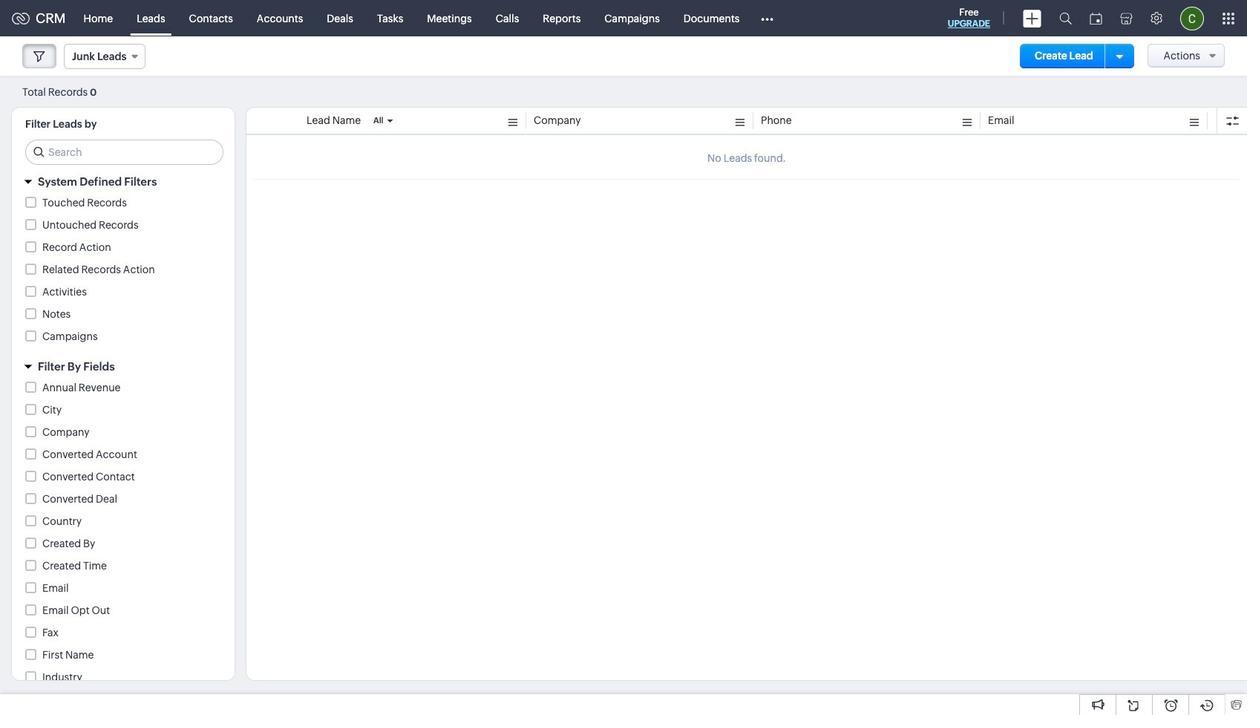 Task type: locate. For each thing, give the bounding box(es) containing it.
None field
[[64, 44, 146, 69]]

search element
[[1051, 0, 1081, 36]]

calendar image
[[1090, 12, 1103, 24]]

logo image
[[12, 12, 30, 24]]

create menu image
[[1023, 9, 1042, 27]]

create menu element
[[1014, 0, 1051, 36]]



Task type: vqa. For each thing, say whether or not it's contained in the screenshot.
Reports
no



Task type: describe. For each thing, give the bounding box(es) containing it.
Search text field
[[26, 140, 223, 164]]

profile element
[[1172, 0, 1213, 36]]

Other Modules field
[[752, 6, 784, 30]]

search image
[[1060, 12, 1072, 25]]

profile image
[[1181, 6, 1204, 30]]



